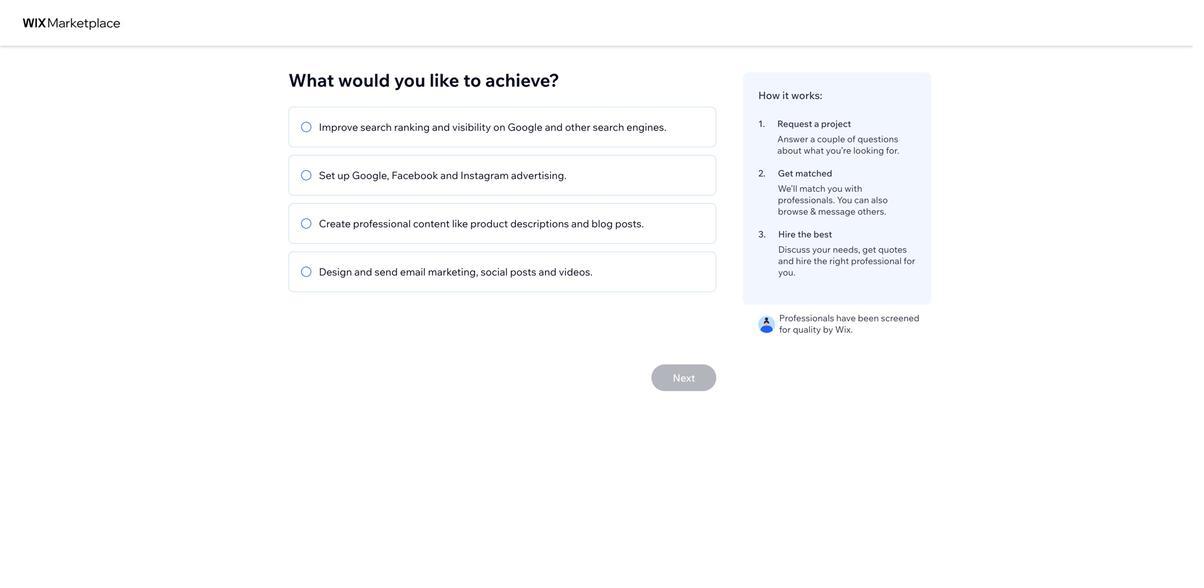 Task type: vqa. For each thing, say whether or not it's contained in the screenshot.
left Settings button
no



Task type: describe. For each thing, give the bounding box(es) containing it.
hire
[[796, 256, 812, 267]]

product
[[471, 217, 508, 230]]

what
[[804, 145, 825, 156]]

you
[[838, 195, 853, 206]]

0 vertical spatial the
[[798, 229, 812, 240]]

option group containing improve search ranking and visibility on google and other search engines.
[[289, 107, 717, 292]]

for inside 'professionals have been screened for quality by wix.'
[[780, 324, 791, 335]]

have
[[837, 313, 857, 324]]

right
[[830, 256, 850, 267]]

by
[[824, 324, 834, 335]]

browse
[[778, 206, 809, 217]]

it
[[783, 89, 790, 102]]

1 vertical spatial a
[[811, 134, 816, 145]]

matched
[[796, 168, 833, 179]]

looking
[[854, 145, 885, 156]]

professionals.
[[778, 195, 836, 206]]

2 .
[[759, 168, 766, 179]]

other
[[565, 121, 591, 134]]

and right facebook
[[441, 169, 459, 182]]

0 horizontal spatial you
[[394, 69, 426, 91]]

hire the best discuss your needs, get quotes and hire the right professional for you.
[[779, 229, 916, 278]]

project
[[822, 118, 852, 129]]

we'll
[[778, 183, 798, 194]]

and right ranking
[[432, 121, 450, 134]]

send
[[375, 266, 398, 278]]

visibility
[[453, 121, 491, 134]]

google,
[[352, 169, 390, 182]]

needs,
[[833, 244, 861, 255]]

couple
[[818, 134, 846, 145]]

3 .
[[759, 229, 766, 240]]

posts
[[510, 266, 537, 278]]

content
[[413, 217, 450, 230]]

you inside get matched we'll match you with professionals. you can also browse & message others.
[[828, 183, 843, 194]]

message
[[819, 206, 856, 217]]

ranking
[[394, 121, 430, 134]]

on
[[494, 121, 506, 134]]

. for 1
[[763, 118, 766, 129]]

what would you like to achieve?
[[289, 69, 560, 91]]

instagram
[[461, 169, 509, 182]]

how it works:
[[759, 89, 823, 102]]

been
[[859, 313, 880, 324]]

quality
[[793, 324, 822, 335]]

get
[[778, 168, 794, 179]]

what
[[289, 69, 334, 91]]

answer
[[778, 134, 809, 145]]

and left send on the left top of the page
[[355, 266, 373, 278]]

improve
[[319, 121, 358, 134]]

design
[[319, 266, 352, 278]]

and inside hire the best discuss your needs, get quotes and hire the right professional for you.
[[779, 256, 794, 267]]

quotes
[[879, 244, 908, 255]]

set
[[319, 169, 335, 182]]

3
[[759, 229, 764, 240]]

of
[[848, 134, 856, 145]]

engines.
[[627, 121, 667, 134]]

professional inside hire the best discuss your needs, get quotes and hire the right professional for you.
[[852, 256, 902, 267]]

create
[[319, 217, 351, 230]]

google
[[508, 121, 543, 134]]

1 .
[[759, 118, 766, 129]]

with
[[845, 183, 863, 194]]

your
[[813, 244, 831, 255]]

hire
[[779, 229, 796, 240]]

1 horizontal spatial the
[[814, 256, 828, 267]]

screened
[[882, 313, 920, 324]]

facebook
[[392, 169, 438, 182]]

professionals
[[780, 313, 835, 324]]

get matched we'll match you with professionals. you can also browse & message others.
[[778, 168, 889, 217]]

0 vertical spatial a
[[815, 118, 820, 129]]



Task type: locate. For each thing, give the bounding box(es) containing it.
professional down get
[[852, 256, 902, 267]]

0 vertical spatial for
[[904, 256, 916, 267]]

get
[[863, 244, 877, 255]]

also
[[872, 195, 889, 206]]

videos.
[[559, 266, 593, 278]]

for left quality
[[780, 324, 791, 335]]

wix.
[[836, 324, 853, 335]]

like
[[430, 69, 460, 91], [452, 217, 468, 230]]

2 search from the left
[[593, 121, 625, 134]]

professional
[[353, 217, 411, 230], [852, 256, 902, 267]]

to
[[464, 69, 482, 91]]

1 vertical spatial you
[[828, 183, 843, 194]]

1 horizontal spatial you
[[828, 183, 843, 194]]

set up google, facebook and instagram advertising.
[[319, 169, 567, 182]]

search right other at left top
[[593, 121, 625, 134]]

0 vertical spatial you
[[394, 69, 426, 91]]

0 vertical spatial professional
[[353, 217, 411, 230]]

for
[[904, 256, 916, 267], [780, 324, 791, 335]]

for down quotes
[[904, 256, 916, 267]]

design and send email marketing, social posts and videos.
[[319, 266, 593, 278]]

up
[[338, 169, 350, 182]]

like for content
[[452, 217, 468, 230]]

others.
[[858, 206, 887, 217]]

like right content
[[452, 217, 468, 230]]

the down your
[[814, 256, 828, 267]]

a left project
[[815, 118, 820, 129]]

improve search ranking and visibility on google and other search engines.
[[319, 121, 667, 134]]

and left other at left top
[[545, 121, 563, 134]]

like left the to
[[430, 69, 460, 91]]

a up what
[[811, 134, 816, 145]]

would
[[338, 69, 390, 91]]

posts.
[[616, 217, 644, 230]]

1 vertical spatial for
[[780, 324, 791, 335]]

1 horizontal spatial search
[[593, 121, 625, 134]]

0 vertical spatial like
[[430, 69, 460, 91]]

request
[[778, 118, 813, 129]]

match
[[800, 183, 826, 194]]

social
[[481, 266, 508, 278]]

marketing,
[[428, 266, 479, 278]]

0 horizontal spatial the
[[798, 229, 812, 240]]

search left ranking
[[361, 121, 392, 134]]

can
[[855, 195, 870, 206]]

1 vertical spatial like
[[452, 217, 468, 230]]

you.
[[779, 267, 796, 278]]

1
[[759, 118, 763, 129]]

1 horizontal spatial professional
[[852, 256, 902, 267]]

0 horizontal spatial professional
[[353, 217, 411, 230]]

1 search from the left
[[361, 121, 392, 134]]

achieve?
[[486, 69, 560, 91]]

0 horizontal spatial for
[[780, 324, 791, 335]]

you
[[394, 69, 426, 91], [828, 183, 843, 194]]

1 vertical spatial professional
[[852, 256, 902, 267]]

and left blog
[[572, 217, 590, 230]]

the
[[798, 229, 812, 240], [814, 256, 828, 267]]

search
[[361, 121, 392, 134], [593, 121, 625, 134]]

professional right create
[[353, 217, 411, 230]]

. left get
[[764, 168, 766, 179]]

2
[[759, 168, 764, 179]]

. for 2
[[764, 168, 766, 179]]

1 horizontal spatial for
[[904, 256, 916, 267]]

you're
[[827, 145, 852, 156]]

and right posts
[[539, 266, 557, 278]]

2 vertical spatial .
[[764, 229, 766, 240]]

about
[[778, 145, 802, 156]]

. down how
[[763, 118, 766, 129]]

how
[[759, 89, 781, 102]]

1 vertical spatial .
[[764, 168, 766, 179]]

the right hire
[[798, 229, 812, 240]]

request a project answer a couple of questions about what you're looking for.
[[778, 118, 900, 156]]

0 horizontal spatial search
[[361, 121, 392, 134]]

you up you
[[828, 183, 843, 194]]

a
[[815, 118, 820, 129], [811, 134, 816, 145]]

&
[[811, 206, 817, 217]]

works:
[[792, 89, 823, 102]]

option group
[[289, 107, 717, 292]]

for inside hire the best discuss your needs, get quotes and hire the right professional for you.
[[904, 256, 916, 267]]

descriptions
[[511, 217, 569, 230]]

you right would
[[394, 69, 426, 91]]

for.
[[887, 145, 900, 156]]

blog
[[592, 217, 613, 230]]

questions
[[858, 134, 899, 145]]

professionals have been screened for quality by wix.
[[780, 313, 920, 335]]

discuss
[[779, 244, 811, 255]]

advertising.
[[511, 169, 567, 182]]

email
[[400, 266, 426, 278]]

0 vertical spatial .
[[763, 118, 766, 129]]

create professional content like product descriptions and blog posts.
[[319, 217, 644, 230]]

. left hire
[[764, 229, 766, 240]]

.
[[763, 118, 766, 129], [764, 168, 766, 179], [764, 229, 766, 240]]

best
[[814, 229, 833, 240]]

. for 3
[[764, 229, 766, 240]]

and up you.
[[779, 256, 794, 267]]

like for you
[[430, 69, 460, 91]]

and
[[432, 121, 450, 134], [545, 121, 563, 134], [441, 169, 459, 182], [572, 217, 590, 230], [779, 256, 794, 267], [355, 266, 373, 278], [539, 266, 557, 278]]

1 vertical spatial the
[[814, 256, 828, 267]]



